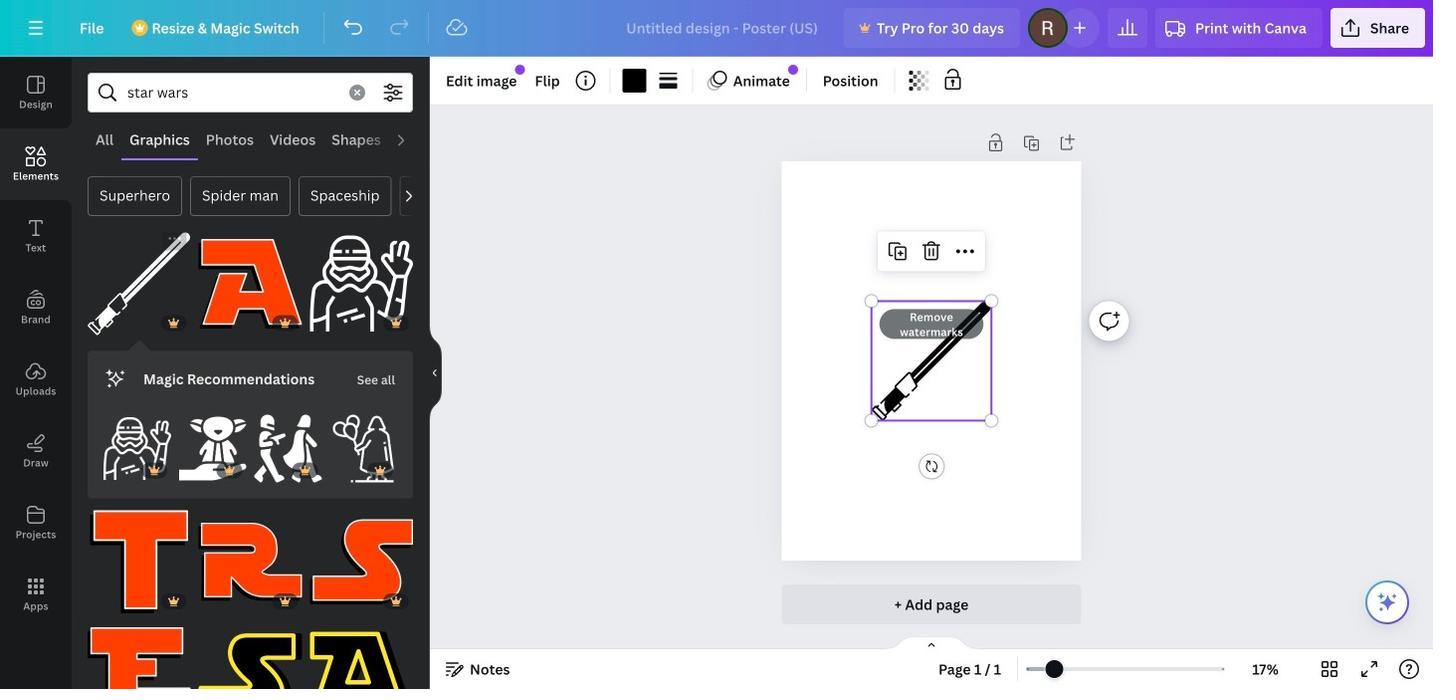 Task type: describe. For each thing, give the bounding box(es) containing it.
side panel tab list
[[0, 57, 72, 630]]

Search elements search field
[[127, 74, 338, 112]]

lightsaber icon image
[[872, 301, 992, 421]]

main menu bar
[[0, 0, 1434, 57]]

#000000 image
[[623, 69, 647, 93]]

quick actions image
[[1376, 590, 1400, 614]]

1 star wars style alphabet font image from the left
[[199, 621, 302, 689]]

hide image
[[429, 325, 442, 421]]



Task type: vqa. For each thing, say whether or not it's contained in the screenshot.
Main 'menu bar'
yes



Task type: locate. For each thing, give the bounding box(es) containing it.
Design title text field
[[611, 8, 836, 48]]

Zoom button
[[1234, 653, 1298, 685]]

star wars style alphabet font image
[[199, 621, 302, 689], [310, 621, 413, 689]]

star wars style alphabet image
[[199, 232, 302, 335], [88, 510, 191, 613], [199, 510, 302, 613], [310, 510, 413, 613], [88, 621, 191, 689]]

group
[[88, 220, 191, 335], [199, 220, 302, 335], [310, 220, 413, 335], [104, 403, 171, 482], [179, 403, 246, 482], [254, 403, 322, 482], [330, 403, 397, 482], [88, 498, 191, 613], [310, 498, 413, 613], [199, 510, 302, 613], [88, 609, 191, 689], [199, 609, 302, 689], [310, 609, 413, 689]]

show pages image
[[884, 635, 980, 651]]

1 horizontal spatial star wars style alphabet font image
[[310, 621, 413, 689]]

0 horizontal spatial star wars style alphabet font image
[[199, 621, 302, 689]]

2 star wars style alphabet font image from the left
[[310, 621, 413, 689]]



